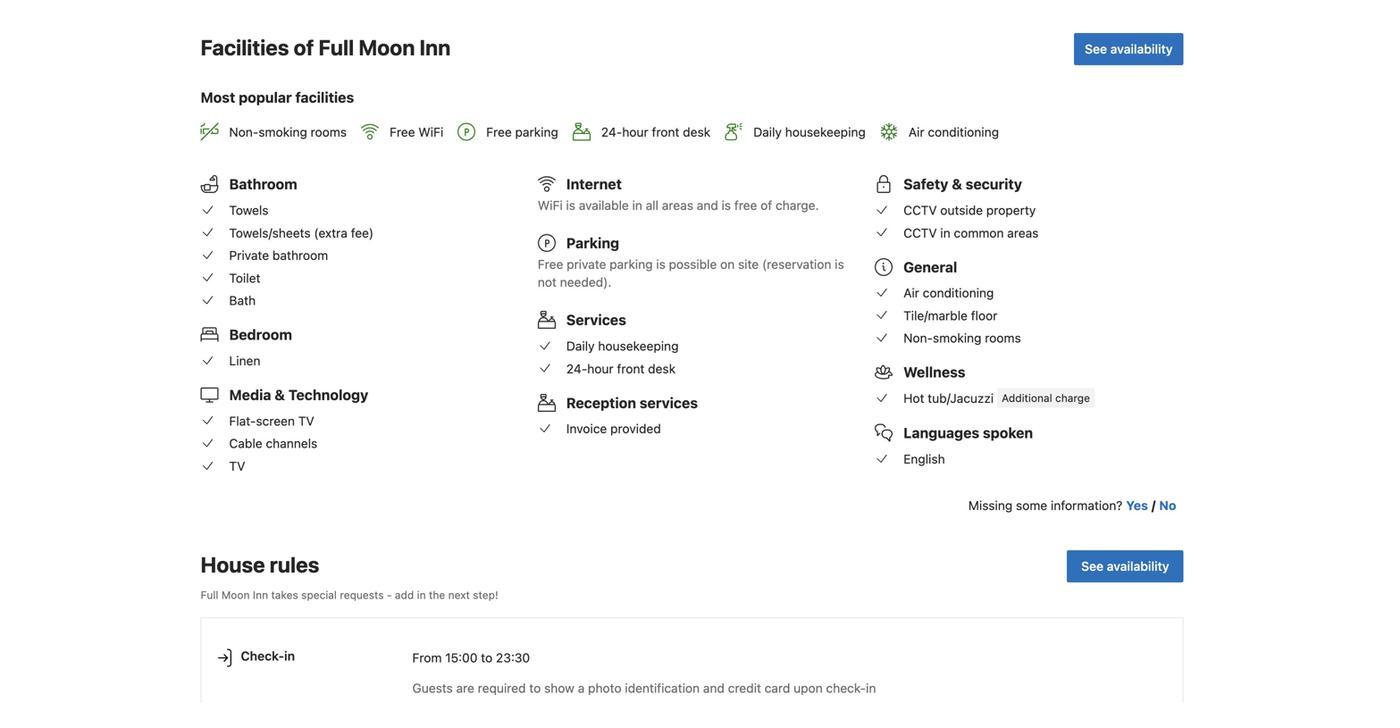 Task type: locate. For each thing, give the bounding box(es) containing it.
0 vertical spatial desk
[[683, 125, 711, 140]]

channels
[[266, 436, 318, 451]]

0 horizontal spatial daily housekeeping
[[567, 339, 679, 354]]

0 horizontal spatial housekeeping
[[598, 339, 679, 354]]

1 horizontal spatial front
[[652, 125, 680, 140]]

24-hour front desk up 'all'
[[602, 125, 711, 140]]

0 vertical spatial moon
[[359, 35, 415, 60]]

moon
[[359, 35, 415, 60], [222, 589, 250, 602]]

availability
[[1111, 41, 1173, 56], [1107, 559, 1170, 574]]

0 vertical spatial parking
[[515, 125, 559, 140]]

0 vertical spatial full
[[319, 35, 354, 60]]

conditioning
[[928, 125, 1000, 140], [923, 286, 995, 300]]

see
[[1085, 41, 1108, 56], [1082, 559, 1104, 574]]

english
[[904, 452, 946, 467]]

general
[[904, 259, 958, 276]]

0 vertical spatial see
[[1085, 41, 1108, 56]]

additional
[[1002, 392, 1053, 405]]

&
[[952, 176, 963, 193], [275, 387, 285, 404]]

smoking down tile/marble floor
[[933, 331, 982, 346]]

card
[[765, 681, 791, 696]]

screen
[[256, 414, 295, 429]]

and
[[697, 198, 719, 213], [704, 681, 725, 696]]

flat-
[[229, 414, 256, 429]]

0 horizontal spatial moon
[[222, 589, 250, 602]]

to right 15:00
[[481, 651, 493, 665]]

areas down property
[[1008, 226, 1039, 240]]

non-smoking rooms
[[229, 125, 347, 140], [904, 331, 1022, 346]]

1 horizontal spatial desk
[[683, 125, 711, 140]]

0 horizontal spatial smoking
[[259, 125, 307, 140]]

1 horizontal spatial non-smoking rooms
[[904, 331, 1022, 346]]

rooms down floor
[[985, 331, 1022, 346]]

some
[[1017, 498, 1048, 513]]

0 horizontal spatial to
[[481, 651, 493, 665]]

0 horizontal spatial free
[[390, 125, 415, 140]]

invoice provided
[[567, 422, 661, 436]]

non-smoking rooms down most popular facilities at the left
[[229, 125, 347, 140]]

services
[[640, 395, 698, 411]]

24- up reception
[[567, 361, 588, 376]]

yes
[[1127, 498, 1149, 513]]

24- up 'internet'
[[602, 125, 623, 140]]

in left 'all'
[[633, 198, 643, 213]]

0 horizontal spatial hour
[[588, 361, 614, 376]]

full up facilities
[[319, 35, 354, 60]]

2 cctv from the top
[[904, 226, 937, 240]]

1 vertical spatial rooms
[[985, 331, 1022, 346]]

most popular facilities
[[201, 89, 354, 106]]

possible
[[669, 257, 717, 272]]

takes
[[271, 589, 298, 602]]

0 horizontal spatial rooms
[[311, 125, 347, 140]]

of
[[294, 35, 314, 60], [761, 198, 773, 213]]

bedroom
[[229, 327, 292, 343]]

to left show
[[530, 681, 541, 696]]

1 vertical spatial cctv
[[904, 226, 937, 240]]

daily up free
[[754, 125, 782, 140]]

& up screen
[[275, 387, 285, 404]]

0 vertical spatial see availability button
[[1075, 33, 1184, 65]]

full down house
[[201, 589, 219, 602]]

to
[[481, 651, 493, 665], [530, 681, 541, 696]]

see availability for bottommost see availability button
[[1082, 559, 1170, 574]]

wifi is available in all areas and is free of charge.
[[538, 198, 819, 213]]

is right "(reservation"
[[835, 257, 845, 272]]

non-smoking rooms down tile/marble floor
[[904, 331, 1022, 346]]

0 horizontal spatial tv
[[229, 459, 245, 474]]

reception
[[567, 395, 637, 411]]

cctv down safety
[[904, 203, 937, 218]]

0 vertical spatial air conditioning
[[909, 125, 1000, 140]]

1 horizontal spatial daily
[[754, 125, 782, 140]]

full moon inn takes special requests - add in the next step!
[[201, 589, 499, 602]]

smoking down most popular facilities at the left
[[259, 125, 307, 140]]

daily housekeeping up charge.
[[754, 125, 866, 140]]

1 horizontal spatial areas
[[1008, 226, 1039, 240]]

non- down popular
[[229, 125, 259, 140]]

0 horizontal spatial parking
[[515, 125, 559, 140]]

in down takes at the bottom of page
[[284, 649, 295, 664]]

towels/sheets (extra fee)
[[229, 226, 374, 240]]

non-
[[229, 125, 259, 140], [904, 331, 933, 346]]

0 horizontal spatial of
[[294, 35, 314, 60]]

0 horizontal spatial &
[[275, 387, 285, 404]]

1 vertical spatial desk
[[648, 361, 676, 376]]

tile/marble floor
[[904, 308, 998, 323]]

0 vertical spatial hour
[[623, 125, 649, 140]]

1 vertical spatial &
[[275, 387, 285, 404]]

provided
[[611, 422, 661, 436]]

1 vertical spatial see availability
[[1082, 559, 1170, 574]]

housekeeping down services
[[598, 339, 679, 354]]

1 horizontal spatial free
[[487, 125, 512, 140]]

1 vertical spatial daily housekeeping
[[567, 339, 679, 354]]

0 vertical spatial cctv
[[904, 203, 937, 218]]

1 horizontal spatial wifi
[[538, 198, 563, 213]]

0 vertical spatial rooms
[[311, 125, 347, 140]]

cctv up general
[[904, 226, 937, 240]]

/
[[1152, 498, 1156, 513]]

rules
[[270, 552, 319, 578]]

0 horizontal spatial non-smoking rooms
[[229, 125, 347, 140]]

1 horizontal spatial of
[[761, 198, 773, 213]]

non- down the tile/marble
[[904, 331, 933, 346]]

1 vertical spatial to
[[530, 681, 541, 696]]

daily housekeeping down services
[[567, 339, 679, 354]]

0 horizontal spatial areas
[[662, 198, 694, 213]]

hot
[[904, 391, 925, 406]]

cable channels
[[229, 436, 318, 451]]

site
[[739, 257, 759, 272]]

air
[[909, 125, 925, 140], [904, 286, 920, 300]]

conditioning up tile/marble floor
[[923, 286, 995, 300]]

areas right 'all'
[[662, 198, 694, 213]]

hour up reception
[[588, 361, 614, 376]]

0 vertical spatial see availability
[[1085, 41, 1173, 56]]

free inside free private parking is possible on site (reservation is not needed).
[[538, 257, 564, 272]]

information?
[[1051, 498, 1123, 513]]

1 vertical spatial see
[[1082, 559, 1104, 574]]

tile/marble
[[904, 308, 968, 323]]

24-hour front desk up reception services on the bottom
[[567, 361, 676, 376]]

tub/jacuzzi
[[928, 391, 994, 406]]

front up wifi is available in all areas and is free of charge.
[[652, 125, 680, 140]]

air conditioning up tile/marble floor
[[904, 286, 995, 300]]

and left free
[[697, 198, 719, 213]]

desk up wifi is available in all areas and is free of charge.
[[683, 125, 711, 140]]

air conditioning up safety & security
[[909, 125, 1000, 140]]

missing some information? yes / no
[[969, 498, 1177, 513]]

1 vertical spatial moon
[[222, 589, 250, 602]]

1 vertical spatial hour
[[588, 361, 614, 376]]

0 vertical spatial 24-hour front desk
[[602, 125, 711, 140]]

parking inside free private parking is possible on site (reservation is not needed).
[[610, 257, 653, 272]]

most
[[201, 89, 235, 106]]

& up "outside"
[[952, 176, 963, 193]]

0 vertical spatial conditioning
[[928, 125, 1000, 140]]

1 vertical spatial tv
[[229, 459, 245, 474]]

conditioning up safety & security
[[928, 125, 1000, 140]]

1 horizontal spatial smoking
[[933, 331, 982, 346]]

fee)
[[351, 226, 374, 240]]

0 vertical spatial front
[[652, 125, 680, 140]]

1 horizontal spatial &
[[952, 176, 963, 193]]

1 horizontal spatial housekeeping
[[786, 125, 866, 140]]

1 vertical spatial 24-
[[567, 361, 588, 376]]

hour
[[623, 125, 649, 140], [588, 361, 614, 376]]

1 vertical spatial wifi
[[538, 198, 563, 213]]

daily down services
[[567, 339, 595, 354]]

yes button
[[1127, 497, 1149, 515]]

0 horizontal spatial desk
[[648, 361, 676, 376]]

free
[[390, 125, 415, 140], [487, 125, 512, 140], [538, 257, 564, 272]]

a
[[578, 681, 585, 696]]

0 vertical spatial daily housekeeping
[[754, 125, 866, 140]]

1 vertical spatial 24-hour front desk
[[567, 361, 676, 376]]

rooms down facilities
[[311, 125, 347, 140]]

inn up free wifi
[[420, 35, 451, 60]]

0 vertical spatial &
[[952, 176, 963, 193]]

cctv
[[904, 203, 937, 218], [904, 226, 937, 240]]

daily
[[754, 125, 782, 140], [567, 339, 595, 354]]

inn left takes at the bottom of page
[[253, 589, 268, 602]]

1 horizontal spatial 24-
[[602, 125, 623, 140]]

desk up services
[[648, 361, 676, 376]]

23:30
[[496, 651, 530, 665]]

cctv for cctv in common areas
[[904, 226, 937, 240]]

1 horizontal spatial parking
[[610, 257, 653, 272]]

air down general
[[904, 286, 920, 300]]

1 vertical spatial non-
[[904, 331, 933, 346]]

floor
[[972, 308, 998, 323]]

credit
[[728, 681, 762, 696]]

0 horizontal spatial non-
[[229, 125, 259, 140]]

is
[[566, 198, 576, 213], [722, 198, 731, 213], [657, 257, 666, 272], [835, 257, 845, 272]]

check-
[[827, 681, 866, 696]]

and left 'credit'
[[704, 681, 725, 696]]

1 vertical spatial parking
[[610, 257, 653, 272]]

safety
[[904, 176, 949, 193]]

bathroom
[[273, 248, 328, 263]]

0 vertical spatial daily
[[754, 125, 782, 140]]

front up reception services on the bottom
[[617, 361, 645, 376]]

daily housekeeping
[[754, 125, 866, 140], [567, 339, 679, 354]]

1 vertical spatial front
[[617, 361, 645, 376]]

1 cctv from the top
[[904, 203, 937, 218]]

hour up 'all'
[[623, 125, 649, 140]]

0 vertical spatial wifi
[[419, 125, 444, 140]]

tv down cable
[[229, 459, 245, 474]]

1 horizontal spatial inn
[[420, 35, 451, 60]]

tv up channels
[[298, 414, 315, 429]]

the
[[429, 589, 445, 602]]

of right free
[[761, 198, 773, 213]]

inn
[[420, 35, 451, 60], [253, 589, 268, 602]]

0 vertical spatial inn
[[420, 35, 451, 60]]

private
[[229, 248, 269, 263]]

photo
[[588, 681, 622, 696]]

see availability button
[[1075, 33, 1184, 65], [1068, 551, 1184, 583]]

15:00
[[445, 651, 478, 665]]

smoking
[[259, 125, 307, 140], [933, 331, 982, 346]]

housekeeping up charge.
[[786, 125, 866, 140]]

0 horizontal spatial daily
[[567, 339, 595, 354]]

next
[[448, 589, 470, 602]]

of up facilities
[[294, 35, 314, 60]]

add
[[395, 589, 414, 602]]

0 vertical spatial smoking
[[259, 125, 307, 140]]

in right upon
[[866, 681, 877, 696]]

2 horizontal spatial free
[[538, 257, 564, 272]]

0 horizontal spatial full
[[201, 589, 219, 602]]

air up safety
[[909, 125, 925, 140]]

1 horizontal spatial tv
[[298, 414, 315, 429]]

0 vertical spatial 24-
[[602, 125, 623, 140]]

1 horizontal spatial moon
[[359, 35, 415, 60]]

0 horizontal spatial 24-
[[567, 361, 588, 376]]



Task type: describe. For each thing, give the bounding box(es) containing it.
see for bottommost see availability button
[[1082, 559, 1104, 574]]

1 vertical spatial smoking
[[933, 331, 982, 346]]

cctv for cctv outside property
[[904, 203, 937, 218]]

internet
[[567, 176, 622, 193]]

show
[[545, 681, 575, 696]]

see for the topmost see availability button
[[1085, 41, 1108, 56]]

1 horizontal spatial non-
[[904, 331, 933, 346]]

1 vertical spatial inn
[[253, 589, 268, 602]]

no button
[[1160, 497, 1177, 515]]

charge.
[[776, 198, 819, 213]]

linen
[[229, 354, 261, 368]]

house
[[201, 552, 265, 578]]

is left possible at the top
[[657, 257, 666, 272]]

not
[[538, 275, 557, 290]]

available
[[579, 198, 629, 213]]

guests are required to show a photo identification and credit card upon check-in
[[413, 681, 877, 696]]

services
[[567, 312, 627, 329]]

1 vertical spatial of
[[761, 198, 773, 213]]

private
[[567, 257, 607, 272]]

common
[[954, 226, 1004, 240]]

on
[[721, 257, 735, 272]]

1 horizontal spatial full
[[319, 35, 354, 60]]

security
[[966, 176, 1023, 193]]

0 vertical spatial non-
[[229, 125, 259, 140]]

check-in
[[241, 649, 295, 664]]

towels/sheets
[[229, 226, 311, 240]]

(reservation
[[763, 257, 832, 272]]

0 vertical spatial to
[[481, 651, 493, 665]]

house rules
[[201, 552, 319, 578]]

1 vertical spatial see availability button
[[1068, 551, 1184, 583]]

in down "outside"
[[941, 226, 951, 240]]

bath
[[229, 293, 256, 308]]

1 vertical spatial areas
[[1008, 226, 1039, 240]]

in left the
[[417, 589, 426, 602]]

safety & security
[[904, 176, 1023, 193]]

media & technology
[[229, 387, 369, 404]]

all
[[646, 198, 659, 213]]

free wifi
[[390, 125, 444, 140]]

parking
[[567, 235, 620, 252]]

0 horizontal spatial front
[[617, 361, 645, 376]]

facilities
[[201, 35, 289, 60]]

0 vertical spatial housekeeping
[[786, 125, 866, 140]]

cctv in common areas
[[904, 226, 1039, 240]]

1 horizontal spatial rooms
[[985, 331, 1022, 346]]

1 vertical spatial daily
[[567, 339, 595, 354]]

(extra
[[314, 226, 348, 240]]

see availability for the topmost see availability button
[[1085, 41, 1173, 56]]

1 horizontal spatial to
[[530, 681, 541, 696]]

from
[[413, 651, 442, 665]]

requests
[[340, 589, 384, 602]]

from 15:00 to 23:30
[[413, 651, 530, 665]]

media
[[229, 387, 271, 404]]

1 vertical spatial availability
[[1107, 559, 1170, 574]]

bathroom
[[229, 176, 298, 193]]

guests
[[413, 681, 453, 696]]

private bathroom
[[229, 248, 328, 263]]

free for free parking
[[487, 125, 512, 140]]

free for free private parking is possible on site (reservation is not needed).
[[538, 257, 564, 272]]

reception services
[[567, 395, 698, 411]]

is left free
[[722, 198, 731, 213]]

facilities
[[295, 89, 354, 106]]

1 horizontal spatial hour
[[623, 125, 649, 140]]

languages
[[904, 425, 980, 442]]

upon
[[794, 681, 823, 696]]

cctv outside property
[[904, 203, 1036, 218]]

& for safety
[[952, 176, 963, 193]]

1 vertical spatial conditioning
[[923, 286, 995, 300]]

1 vertical spatial non-smoking rooms
[[904, 331, 1022, 346]]

free private parking is possible on site (reservation is not needed).
[[538, 257, 845, 290]]

1 vertical spatial air conditioning
[[904, 286, 995, 300]]

is down 'internet'
[[566, 198, 576, 213]]

invoice
[[567, 422, 607, 436]]

required
[[478, 681, 526, 696]]

-
[[387, 589, 392, 602]]

charge
[[1056, 392, 1091, 405]]

identification
[[625, 681, 700, 696]]

property
[[987, 203, 1036, 218]]

& for media
[[275, 387, 285, 404]]

1 vertical spatial and
[[704, 681, 725, 696]]

languages spoken
[[904, 425, 1034, 442]]

0 vertical spatial air
[[909, 125, 925, 140]]

0 vertical spatial non-smoking rooms
[[229, 125, 347, 140]]

needed).
[[560, 275, 612, 290]]

free parking
[[487, 125, 559, 140]]

special
[[301, 589, 337, 602]]

flat-screen tv
[[229, 414, 315, 429]]

technology
[[289, 387, 369, 404]]

1 horizontal spatial daily housekeeping
[[754, 125, 866, 140]]

0 vertical spatial tv
[[298, 414, 315, 429]]

are
[[456, 681, 475, 696]]

free for free wifi
[[390, 125, 415, 140]]

towels
[[229, 203, 269, 218]]

wellness
[[904, 364, 966, 381]]

facilities of full moon inn
[[201, 35, 451, 60]]

spoken
[[983, 425, 1034, 442]]

0 vertical spatial availability
[[1111, 41, 1173, 56]]

0 vertical spatial and
[[697, 198, 719, 213]]

1 vertical spatial housekeeping
[[598, 339, 679, 354]]

free
[[735, 198, 758, 213]]

outside
[[941, 203, 984, 218]]

0 vertical spatial areas
[[662, 198, 694, 213]]

1 vertical spatial full
[[201, 589, 219, 602]]

hot tub/jacuzzi additional charge
[[904, 391, 1091, 406]]

toilet
[[229, 271, 261, 286]]

popular
[[239, 89, 292, 106]]

1 vertical spatial air
[[904, 286, 920, 300]]



Task type: vqa. For each thing, say whether or not it's contained in the screenshot.
personal
no



